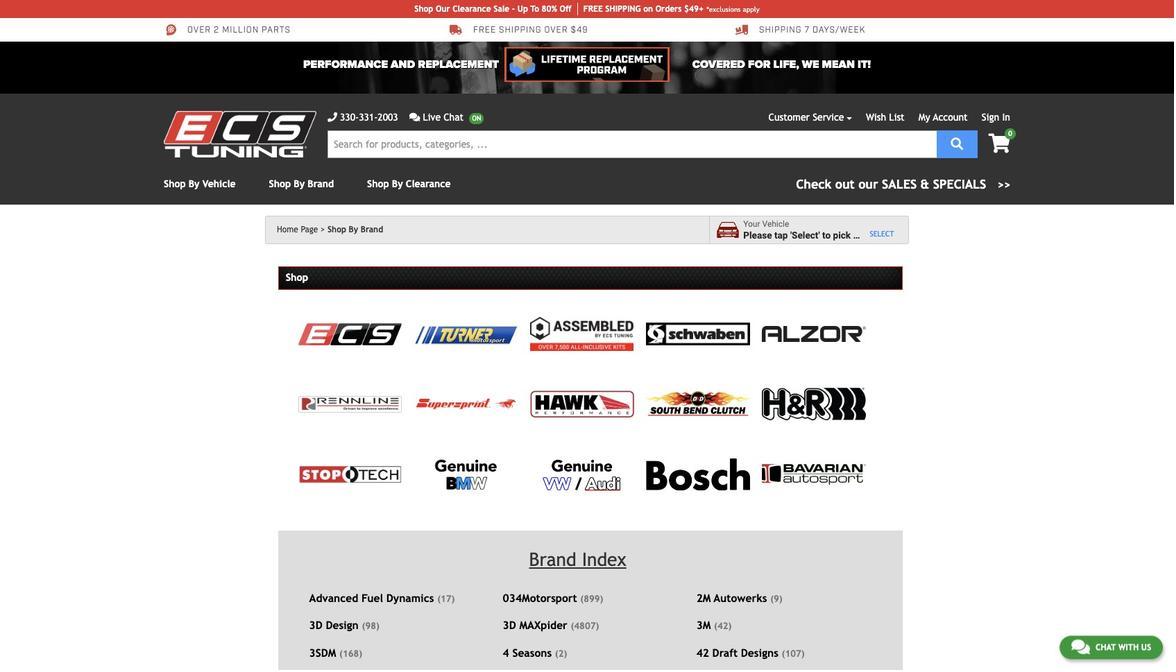 Task type: vqa. For each thing, say whether or not it's contained in the screenshot.


Task type: describe. For each thing, give the bounding box(es) containing it.
comments image
[[409, 112, 420, 122]]

fuel
[[362, 592, 383, 604]]

stoptech logo image
[[298, 466, 402, 484]]

sales & specials link
[[796, 175, 1011, 194]]

331-
[[359, 112, 378, 123]]

genuine%20bmw logo image
[[434, 458, 498, 492]]

my account
[[919, 112, 968, 123]]

comments image
[[1072, 639, 1090, 655]]

sale
[[494, 4, 510, 14]]

clearance for our
[[453, 4, 491, 14]]

shipping
[[759, 25, 802, 36]]

0 horizontal spatial brand
[[308, 178, 334, 189]]

with
[[1119, 643, 1139, 653]]

and
[[391, 58, 415, 71]]

we
[[802, 58, 819, 71]]

(98)
[[362, 621, 380, 632]]

by for the shop by clearance link
[[392, 178, 403, 189]]

hawk logo image
[[530, 391, 634, 418]]

home page
[[277, 225, 318, 235]]

(42)
[[714, 621, 732, 632]]

(899)
[[581, 594, 603, 604]]

shop by clearance
[[367, 178, 451, 189]]

your vehicle please tap 'select' to pick a vehicle
[[744, 219, 891, 241]]

3m (42)
[[697, 619, 732, 632]]

h%26r logo image
[[762, 388, 866, 421]]

(107)
[[782, 649, 805, 659]]

3sdm
[[309, 647, 336, 659]]

your
[[744, 219, 760, 229]]

account
[[933, 112, 968, 123]]

designs
[[741, 647, 779, 659]]

draft
[[713, 647, 738, 659]]

4
[[503, 647, 509, 659]]

brand index
[[529, 549, 627, 570]]

shop by clearance link
[[367, 178, 451, 189]]

index
[[582, 549, 627, 570]]

our
[[436, 4, 450, 14]]

80%
[[542, 4, 557, 14]]

1 vertical spatial shop by brand
[[328, 225, 383, 235]]

330-
[[340, 112, 359, 123]]

to
[[823, 229, 831, 241]]

0 link
[[978, 128, 1016, 155]]

parts
[[262, 25, 291, 36]]

up
[[518, 4, 528, 14]]

customer
[[769, 112, 810, 123]]

wish list link
[[866, 112, 905, 123]]

42 draft designs (107)
[[697, 647, 805, 659]]

orders
[[656, 4, 682, 14]]

free ship ping on orders $49+ *exclusions apply
[[584, 4, 760, 14]]

by for shop by brand link
[[294, 178, 305, 189]]

assembled%20by%20ecs logo image
[[530, 318, 634, 351]]

3m
[[697, 619, 711, 632]]

2m autowerks (9)
[[697, 592, 783, 604]]

apply
[[743, 5, 760, 13]]

(17)
[[437, 594, 455, 604]]

my
[[919, 112, 931, 123]]

life,
[[774, 58, 799, 71]]

shop our clearance sale - up to 80% off link
[[415, 3, 578, 15]]

free shipping over $49
[[473, 25, 588, 36]]

sign
[[982, 112, 1000, 123]]

schwaben logo image
[[646, 322, 750, 347]]

0 vertical spatial shop by brand
[[269, 178, 334, 189]]

chat with us
[[1096, 643, 1152, 653]]

over
[[544, 25, 568, 36]]

bosch logo image
[[646, 459, 750, 491]]

design
[[326, 619, 359, 632]]

free
[[473, 25, 496, 36]]

over 2 million parts link
[[164, 24, 291, 36]]

select link
[[870, 230, 894, 239]]

4 seasons (2)
[[503, 647, 567, 659]]

(9)
[[771, 594, 783, 604]]

alzor logo image
[[762, 326, 866, 342]]

performance
[[303, 58, 388, 71]]

42
[[697, 647, 709, 659]]

wish
[[866, 112, 886, 123]]

Search text field
[[328, 130, 937, 158]]

sign in
[[982, 112, 1011, 123]]

-
[[512, 4, 515, 14]]

shop by vehicle
[[164, 178, 236, 189]]

tap
[[775, 229, 788, 241]]

*exclusions
[[707, 5, 741, 13]]

(4807)
[[571, 621, 599, 632]]

vehicle inside your vehicle please tap 'select' to pick a vehicle
[[762, 219, 789, 229]]

ecs logo image
[[298, 323, 402, 345]]

lifetime replacement program banner image
[[505, 47, 670, 82]]

7
[[805, 25, 810, 36]]

us
[[1142, 643, 1152, 653]]

ship
[[606, 4, 623, 14]]

2 vertical spatial brand
[[529, 549, 577, 570]]

million
[[222, 25, 259, 36]]

off
[[560, 4, 572, 14]]



Task type: locate. For each thing, give the bounding box(es) containing it.
0 horizontal spatial chat
[[444, 112, 464, 123]]

330-331-2003
[[340, 112, 398, 123]]

vehicle
[[203, 178, 236, 189], [762, 219, 789, 229]]

search image
[[951, 137, 964, 150]]

2 horizontal spatial brand
[[529, 549, 577, 570]]

3sdm (168)
[[309, 647, 362, 659]]

shopping cart image
[[989, 134, 1011, 153]]

2 3d from the left
[[503, 619, 516, 632]]

*exclusions apply link
[[707, 4, 760, 14]]

over
[[187, 25, 211, 36]]

1 3d from the left
[[309, 619, 323, 632]]

sales
[[882, 177, 917, 192]]

330-331-2003 link
[[328, 110, 398, 125]]

covered for life, we mean it!
[[693, 58, 871, 71]]

by down 2003
[[392, 178, 403, 189]]

3d maxpider (4807)
[[503, 619, 599, 632]]

shipping 7 days/week
[[759, 25, 866, 36]]

a
[[853, 229, 858, 241]]

seasons
[[513, 647, 552, 659]]

brand up page
[[308, 178, 334, 189]]

sales & specials
[[882, 177, 986, 192]]

0 vertical spatial brand
[[308, 178, 334, 189]]

034motorsport
[[503, 592, 577, 604]]

by for shop by vehicle link
[[189, 178, 200, 189]]

please
[[744, 229, 772, 241]]

1 vertical spatial vehicle
[[762, 219, 789, 229]]

$49
[[571, 25, 588, 36]]

1 horizontal spatial clearance
[[453, 4, 491, 14]]

maxpider
[[520, 619, 568, 632]]

live chat link
[[409, 110, 484, 125]]

advanced fuel dynamics (17)
[[309, 592, 455, 604]]

3d for 3d design
[[309, 619, 323, 632]]

3d for 3d maxpider
[[503, 619, 516, 632]]

by up home page 'link'
[[294, 178, 305, 189]]

0 vertical spatial chat
[[444, 112, 464, 123]]

clearance up the free
[[453, 4, 491, 14]]

chat with us link
[[1060, 636, 1163, 659]]

by right page
[[349, 225, 358, 235]]

0 horizontal spatial clearance
[[406, 178, 451, 189]]

1 vertical spatial chat
[[1096, 643, 1116, 653]]

shop inside 'link'
[[415, 4, 433, 14]]

live
[[423, 112, 441, 123]]

wish list
[[866, 112, 905, 123]]

rennline logo image
[[298, 396, 402, 413]]

on
[[644, 4, 653, 14]]

0 horizontal spatial vehicle
[[203, 178, 236, 189]]

bavarian%20autosport logo image
[[762, 465, 866, 485]]

2003
[[378, 112, 398, 123]]

list
[[889, 112, 905, 123]]

0 vertical spatial clearance
[[453, 4, 491, 14]]

service
[[813, 112, 844, 123]]

2
[[214, 25, 220, 36]]

2m
[[697, 592, 711, 604]]

free shipping over $49 link
[[450, 24, 588, 36]]

vehicle down ecs tuning image
[[203, 178, 236, 189]]

specials
[[933, 177, 986, 192]]

for
[[748, 58, 771, 71]]

shipping
[[499, 25, 542, 36]]

advanced
[[309, 592, 358, 604]]

chat right live
[[444, 112, 464, 123]]

0 horizontal spatial 3d
[[309, 619, 323, 632]]

live chat
[[423, 112, 464, 123]]

supersprint logo image
[[414, 397, 518, 412]]

autowerks
[[714, 592, 767, 604]]

brand
[[308, 178, 334, 189], [361, 225, 383, 235], [529, 549, 577, 570]]

by
[[189, 178, 200, 189], [294, 178, 305, 189], [392, 178, 403, 189], [349, 225, 358, 235]]

in
[[1003, 112, 1011, 123]]

brand up 034motorsport (899)
[[529, 549, 577, 570]]

1 horizontal spatial chat
[[1096, 643, 1116, 653]]

shop by brand
[[269, 178, 334, 189], [328, 225, 383, 235]]

shop by brand up home page 'link'
[[269, 178, 334, 189]]

customer service button
[[769, 110, 852, 125]]

1 vertical spatial clearance
[[406, 178, 451, 189]]

by down ecs tuning image
[[189, 178, 200, 189]]

replacement
[[418, 58, 499, 71]]

over 2 million parts
[[187, 25, 291, 36]]

0 vertical spatial vehicle
[[203, 178, 236, 189]]

dynamics
[[386, 592, 434, 604]]

performance and replacement
[[303, 58, 499, 71]]

mean
[[822, 58, 855, 71]]

shop by vehicle link
[[164, 178, 236, 189]]

home
[[277, 225, 298, 235]]

shipping 7 days/week link
[[736, 24, 866, 36]]

shop our clearance sale - up to 80% off
[[415, 4, 572, 14]]

sign in link
[[982, 112, 1011, 123]]

3d design (98)
[[309, 619, 380, 632]]

select
[[870, 230, 894, 238]]

clearance down live
[[406, 178, 451, 189]]

1 horizontal spatial vehicle
[[762, 219, 789, 229]]

vehicle up the tap
[[762, 219, 789, 229]]

0
[[1009, 130, 1013, 137]]

phone image
[[328, 112, 337, 122]]

customer service
[[769, 112, 844, 123]]

ecs tuning image
[[164, 111, 317, 158]]

turner%20motorsport logo image
[[414, 324, 518, 345]]

1 horizontal spatial brand
[[361, 225, 383, 235]]

to
[[531, 4, 539, 14]]

genuine%20volkswagen%20audi logo image
[[541, 458, 623, 492]]

(168)
[[339, 649, 362, 659]]

3d up 4
[[503, 619, 516, 632]]

clearance for by
[[406, 178, 451, 189]]

1 horizontal spatial 3d
[[503, 619, 516, 632]]

free
[[584, 4, 603, 14]]

chat left with
[[1096, 643, 1116, 653]]

page
[[301, 225, 318, 235]]

vehicle
[[861, 229, 891, 241]]

south%20bend%20clutch logo image
[[646, 392, 750, 417]]

1 vertical spatial brand
[[361, 225, 383, 235]]

shop by brand right page
[[328, 225, 383, 235]]

3d left design at bottom
[[309, 619, 323, 632]]

clearance inside 'link'
[[453, 4, 491, 14]]

days/week
[[813, 25, 866, 36]]

(2)
[[555, 649, 567, 659]]

it!
[[858, 58, 871, 71]]

shop by brand link
[[269, 178, 334, 189]]

brand down the shop by clearance link
[[361, 225, 383, 235]]



